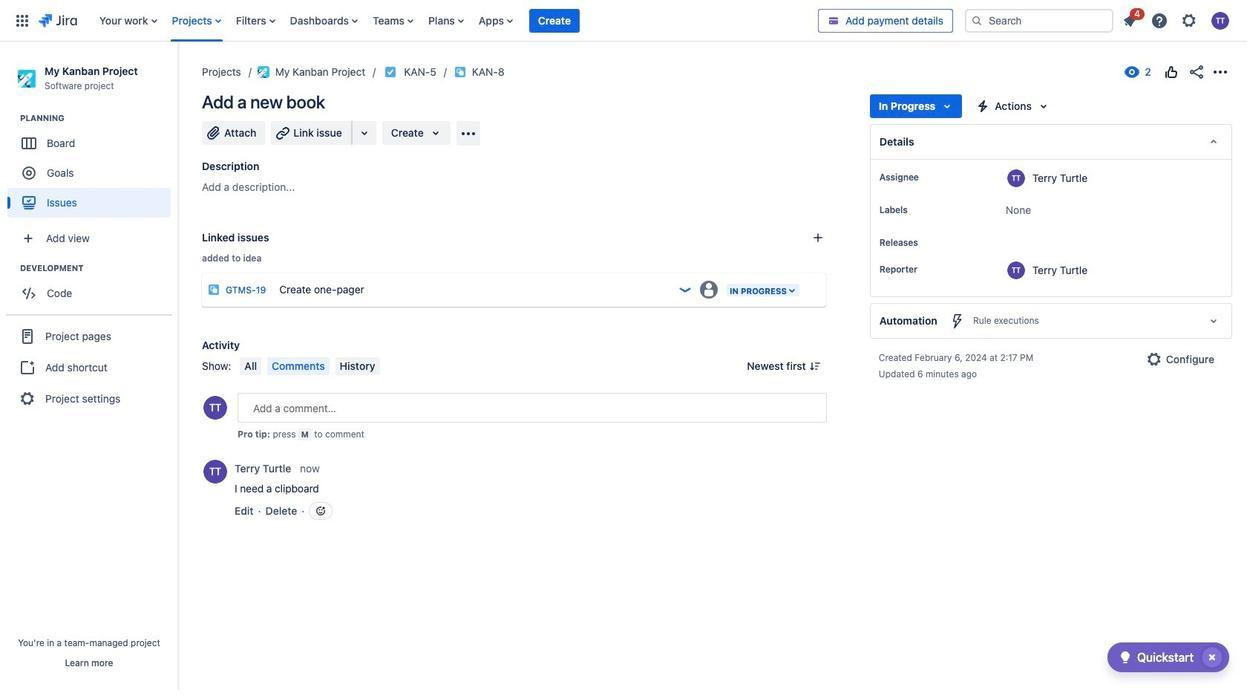 Task type: locate. For each thing, give the bounding box(es) containing it.
labels pin to top. only you can see pinned fields. image
[[911, 204, 923, 216]]

settings image
[[1181, 12, 1199, 29]]

more information about terry turtle image
[[1008, 169, 1026, 187], [204, 460, 227, 484]]

details element
[[870, 124, 1233, 160]]

list item
[[530, 0, 580, 41], [1117, 6, 1145, 32]]

list up subtask icon
[[92, 0, 819, 41]]

appswitcher icon image
[[13, 12, 31, 29]]

2 vertical spatial group
[[6, 314, 172, 420]]

group for "development" 'image'
[[7, 262, 178, 313]]

None search field
[[966, 9, 1114, 32]]

2 heading from the top
[[20, 262, 178, 274]]

add app image
[[460, 124, 477, 142]]

list
[[92, 0, 819, 41], [1117, 6, 1239, 34]]

0 vertical spatial group
[[7, 112, 178, 222]]

1 heading from the top
[[20, 112, 178, 124]]

0 vertical spatial heading
[[20, 112, 178, 124]]

1 horizontal spatial list
[[1117, 6, 1239, 34]]

link web pages and more image
[[356, 124, 373, 142]]

Search field
[[966, 9, 1114, 32]]

goal image
[[22, 167, 36, 180]]

copy link to issue image
[[502, 65, 514, 77]]

0 horizontal spatial list
[[92, 0, 819, 41]]

subtask image
[[454, 66, 466, 78]]

0 horizontal spatial more information about terry turtle image
[[204, 460, 227, 484]]

dismiss quickstart image
[[1201, 645, 1225, 669]]

task image
[[385, 66, 397, 78]]

0 vertical spatial more information about terry turtle image
[[1008, 169, 1026, 187]]

list up "vote options: no one has voted for this issue yet." image
[[1117, 6, 1239, 34]]

jira image
[[39, 12, 77, 29], [39, 12, 77, 29]]

sidebar navigation image
[[162, 59, 195, 89]]

menu bar
[[237, 357, 383, 375]]

banner
[[0, 0, 1248, 42]]

1 horizontal spatial more information about terry turtle image
[[1008, 169, 1026, 187]]

issue type: sub-task image
[[208, 284, 220, 296]]

your profile and settings image
[[1212, 12, 1230, 29]]

1 vertical spatial heading
[[20, 262, 178, 274]]

link an issue image
[[812, 232, 824, 244]]

1 vertical spatial group
[[7, 262, 178, 313]]

group
[[7, 112, 178, 222], [7, 262, 178, 313], [6, 314, 172, 420]]

heading for group associated with "development" 'image'
[[20, 262, 178, 274]]

vote options: no one has voted for this issue yet. image
[[1163, 63, 1181, 81]]

heading
[[20, 112, 178, 124], [20, 262, 178, 274]]

heading for "planning" image in the top left of the page group
[[20, 112, 178, 124]]

automation element
[[870, 303, 1233, 339]]



Task type: vqa. For each thing, say whether or not it's contained in the screenshot.
Assignee Pin To Top. Only You Can See Pinned Fields. icon
yes



Task type: describe. For each thing, give the bounding box(es) containing it.
priority: low image
[[678, 282, 693, 297]]

notifications image
[[1122, 12, 1139, 29]]

assignee pin to top. only you can see pinned fields. image
[[922, 172, 934, 183]]

check image
[[1117, 648, 1135, 666]]

search image
[[972, 14, 983, 26]]

Add a comment… field
[[238, 393, 827, 423]]

planning image
[[2, 109, 20, 127]]

primary element
[[9, 0, 819, 41]]

sidebar element
[[0, 42, 178, 690]]

my kanban project image
[[258, 66, 269, 78]]

development image
[[2, 259, 20, 277]]

actions image
[[1212, 63, 1230, 81]]

1 vertical spatial more information about terry turtle image
[[204, 460, 227, 484]]

help image
[[1151, 12, 1169, 29]]

add reaction image
[[315, 505, 327, 517]]

reporter pin to top. only you can see pinned fields. image
[[921, 264, 933, 276]]

1 horizontal spatial list item
[[1117, 6, 1145, 32]]

0 horizontal spatial list item
[[530, 0, 580, 41]]

more information about terry turtle image
[[1008, 261, 1026, 279]]

group for "planning" image in the top left of the page
[[7, 112, 178, 222]]



